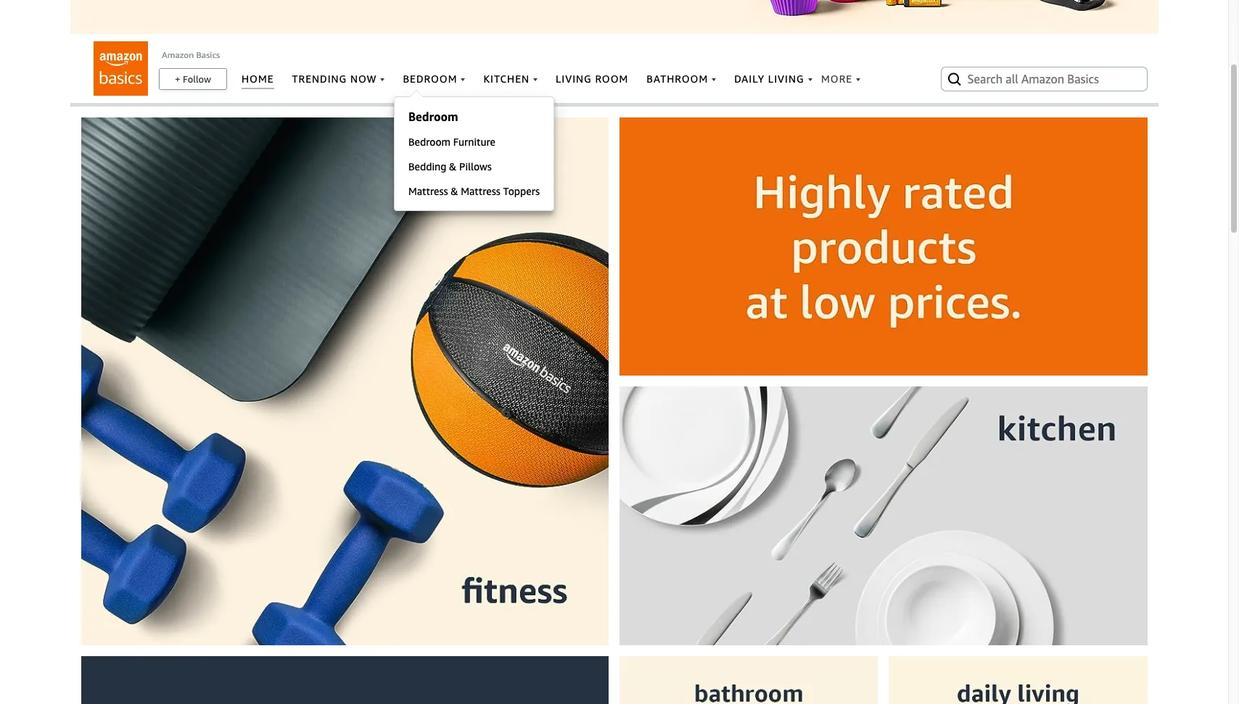 Task type: describe. For each thing, give the bounding box(es) containing it.
Search all Amazon Basics search field
[[968, 67, 1124, 91]]

+ follow button
[[160, 69, 226, 89]]

basics
[[196, 49, 220, 60]]

+ follow
[[175, 73, 211, 85]]



Task type: vqa. For each thing, say whether or not it's contained in the screenshot.
'+ Follow' button
yes



Task type: locate. For each thing, give the bounding box(es) containing it.
amazon basics logo image
[[94, 41, 148, 96]]

search image
[[946, 70, 964, 88]]

amazon basics link
[[162, 49, 220, 60]]

follow
[[183, 73, 211, 85]]

amazon basics
[[162, 49, 220, 60]]

+
[[175, 73, 180, 85]]

amazon
[[162, 49, 194, 60]]



